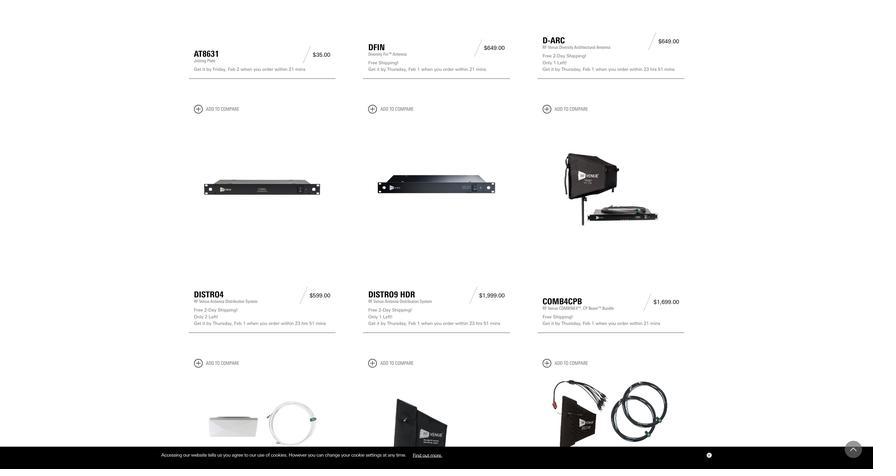 Task type: vqa. For each thing, say whether or not it's contained in the screenshot.
CP
yes



Task type: locate. For each thing, give the bounding box(es) containing it.
1 system from the left
[[246, 299, 258, 304]]

0 horizontal spatial 23
[[295, 321, 300, 327]]

thursday, down distro4 rf venue antenna distribution system at bottom
[[213, 321, 233, 327]]

compare for add to compare button corresponding to "comb4cpb" image
[[570, 106, 588, 112]]

- down arc
[[556, 54, 557, 59]]

1 horizontal spatial 23
[[470, 321, 475, 327]]

day down distro4
[[209, 308, 217, 313]]

day down distro9
[[383, 308, 391, 313]]

to for add to compare button corresponding to distro4 image
[[215, 106, 220, 112]]

add to compare for add to compare button associated with "dfindistro4" image
[[381, 361, 414, 367]]

thursday, down distro9 hdr rf venue antenna distribution system
[[387, 321, 407, 327]]

add for add to compare button for dfind9 image
[[555, 361, 563, 367]]

distribution
[[225, 299, 245, 304], [400, 299, 419, 304]]

0 horizontal spatial -
[[207, 308, 209, 313]]

compare for add to compare button for dfind9 image
[[570, 361, 588, 367]]

fin™
[[384, 52, 392, 57]]

by down distro4
[[207, 321, 212, 327]]

our left use
[[250, 453, 256, 458]]

can
[[317, 453, 324, 458]]

system up free 2 -day shipping! only 2 left! get it by thursday, feb 1 when you order within 23 hrs 51 mins
[[246, 299, 258, 304]]

add to compare for add to compare button related to distro9 hdr image
[[381, 106, 414, 112]]

0 horizontal spatial only
[[194, 315, 204, 320]]

distro9 hdr rf venue antenna distribution system
[[369, 290, 432, 304]]

it inside free 2 -day shipping! only 2 left! get it by thursday, feb 1 when you order within 23 hrs 51 mins
[[203, 321, 205, 327]]

dfin
[[369, 42, 385, 52]]

comb4cpb
[[543, 297, 582, 307]]

free down the comb4cpb
[[543, 315, 552, 320]]

your
[[341, 453, 350, 458]]

2 system from the left
[[420, 299, 432, 304]]

at
[[383, 453, 387, 458]]

distribution inside distro4 rf venue antenna distribution system
[[225, 299, 245, 304]]

rf inside d-arc rf venue diversity architectural antenna
[[543, 45, 547, 50]]

divider line image for dfin
[[472, 40, 484, 57]]

it down distro4
[[203, 321, 205, 327]]

only for distro4
[[194, 315, 204, 320]]

0 horizontal spatial 51
[[310, 321, 315, 327]]

by
[[207, 67, 212, 72], [381, 67, 386, 72], [556, 67, 561, 72], [207, 321, 212, 327], [381, 321, 386, 327], [556, 321, 561, 327]]

$35.00
[[313, 52, 331, 58]]

1 horizontal spatial diversity
[[559, 45, 574, 50]]

shipping! inside free 2 -day shipping! only 2 left! get it by thursday, feb 1 when you order within 23 hrs 51 mins
[[218, 308, 238, 313]]

distribution right distro9
[[400, 299, 419, 304]]

agree
[[232, 453, 243, 458]]

it down arc
[[552, 67, 554, 72]]

1 horizontal spatial day
[[383, 308, 391, 313]]

left!
[[558, 60, 567, 65], [209, 315, 218, 320], [383, 315, 393, 320]]

- down distro4
[[207, 308, 209, 313]]

order
[[263, 67, 274, 72], [443, 67, 454, 72], [618, 67, 629, 72], [269, 321, 280, 327], [443, 321, 454, 327], [618, 321, 629, 327]]

accessing our website tells us you agree to our use of cookies. however you can change your cookie settings at any time.
[[161, 453, 408, 458]]

add for add to compare button corresponding to distro4 image
[[206, 106, 214, 112]]

it
[[203, 67, 205, 72], [377, 67, 380, 72], [552, 67, 554, 72], [203, 321, 205, 327], [377, 321, 380, 327], [552, 321, 554, 327]]

left! down distro4
[[209, 315, 218, 320]]

add to compare for add to compare button corresponding to "comb4cpb" image
[[555, 106, 588, 112]]

- inside free 2 -day shipping! only 2 left! get it by thursday, feb 1 when you order within 23 hrs 51 mins
[[207, 308, 209, 313]]

get down distro4
[[194, 321, 201, 327]]

0 horizontal spatial free 2 -day shipping! only 1 left! get it by thursday, feb 1 when you order within 23 hrs 51 mins
[[369, 308, 501, 327]]

hdr
[[400, 290, 415, 300]]

get
[[194, 67, 201, 72], [369, 67, 376, 72], [543, 67, 550, 72], [194, 321, 201, 327], [369, 321, 376, 327], [543, 321, 550, 327]]

1 horizontal spatial 51
[[484, 321, 489, 327]]

2 horizontal spatial 21
[[644, 321, 649, 327]]

diversity left "architectural"
[[559, 45, 574, 50]]

use
[[258, 453, 265, 458]]

23
[[644, 67, 649, 72], [295, 321, 300, 327], [470, 321, 475, 327]]

within inside free 2 -day shipping! only 2 left! get it by thursday, feb 1 when you order within 23 hrs 51 mins
[[281, 321, 294, 327]]

left! down distro9
[[383, 315, 393, 320]]

only inside free 2 -day shipping! only 2 left! get it by thursday, feb 1 when you order within 23 hrs 51 mins
[[194, 315, 204, 320]]

23 inside free 2 -day shipping! only 2 left! get it by thursday, feb 1 when you order within 23 hrs 51 mins
[[295, 321, 300, 327]]

diversity left fin™
[[369, 52, 383, 57]]

compare for add to compare button related to distro9 hdr image
[[395, 106, 414, 112]]

- down distro9
[[381, 308, 383, 313]]

hrs inside free 2 -day shipping! only 2 left! get it by thursday, feb 1 when you order within 23 hrs 51 mins
[[302, 321, 308, 327]]

add for add to compare button associated with "dfindistro4" image
[[381, 361, 389, 367]]

0 horizontal spatial diversity
[[369, 52, 383, 57]]

divider line image
[[647, 33, 659, 50], [472, 40, 484, 57], [301, 46, 313, 64], [298, 287, 310, 304], [468, 287, 480, 304], [642, 294, 654, 311]]

by down combine4™,
[[556, 321, 561, 327]]

compare for add to compare button associated with "dfindistro4" image
[[395, 361, 414, 367]]

more.
[[431, 453, 442, 458]]

dfin diversity fin™ antenna
[[369, 42, 407, 57]]

2
[[553, 54, 556, 59], [237, 67, 239, 72], [204, 308, 207, 313], [379, 308, 381, 313], [205, 315, 207, 320]]

1 vertical spatial diversity
[[369, 52, 383, 57]]

add to compare for add to compare button for dfind9 image
[[555, 361, 588, 367]]

get down distro9
[[369, 321, 376, 327]]

51 inside free 2 -day shipping! only 2 left! get it by thursday, feb 1 when you order within 23 hrs 51 mins
[[310, 321, 315, 327]]

rf
[[543, 45, 547, 50], [194, 299, 198, 304], [369, 299, 373, 304], [543, 306, 547, 311]]

time.
[[396, 453, 407, 458]]

compare
[[221, 106, 239, 112], [395, 106, 414, 112], [570, 106, 588, 112], [221, 361, 239, 367], [395, 361, 414, 367], [570, 361, 588, 367]]

only
[[543, 60, 553, 65], [194, 315, 204, 320], [369, 315, 378, 320]]

$599.00
[[310, 293, 331, 299]]

at8631
[[194, 49, 219, 59]]

distro4
[[194, 290, 224, 300]]

mins
[[296, 67, 306, 72], [476, 67, 486, 72], [665, 67, 675, 72], [316, 321, 326, 327], [490, 321, 501, 327], [651, 321, 661, 327]]

it down distro9
[[377, 321, 380, 327]]

1 horizontal spatial system
[[420, 299, 432, 304]]

divider line image for distro9 hdr
[[468, 287, 480, 304]]

2 horizontal spatial -
[[556, 54, 557, 59]]

day down arc
[[557, 54, 566, 59]]

you
[[254, 67, 261, 72], [434, 67, 442, 72], [609, 67, 616, 72], [260, 321, 267, 327], [434, 321, 442, 327], [609, 321, 616, 327], [223, 453, 231, 458], [308, 453, 315, 458]]

0 horizontal spatial $649.00
[[484, 45, 505, 51]]

system inside distro4 rf venue antenna distribution system
[[246, 299, 258, 304]]

0 horizontal spatial distribution
[[225, 299, 245, 304]]

free down distro4
[[194, 308, 203, 313]]

divider line image for comb4cpb
[[642, 294, 654, 311]]

system inside distro9 hdr rf venue antenna distribution system
[[420, 299, 432, 304]]

system
[[246, 299, 258, 304], [420, 299, 432, 304]]

23 for distro9 hdr
[[470, 321, 475, 327]]

cookie
[[352, 453, 365, 458]]

website
[[191, 453, 207, 458]]

1 horizontal spatial free 2 -day shipping! only 1 left! get it by thursday, feb 1 when you order within 23 hrs 51 mins
[[543, 54, 675, 72]]

add to compare
[[206, 106, 239, 112], [381, 106, 414, 112], [555, 106, 588, 112], [206, 361, 239, 367], [381, 361, 414, 367], [555, 361, 588, 367]]

our left website
[[183, 453, 190, 458]]

0 horizontal spatial left!
[[209, 315, 218, 320]]

get it by friday, feb 2 when you order within 21 mins
[[194, 67, 306, 72]]

comb4cpb image
[[543, 119, 680, 256]]

free
[[543, 54, 552, 59], [369, 60, 378, 65], [194, 308, 203, 313], [369, 308, 378, 313], [543, 315, 552, 320]]

by down distro9
[[381, 321, 386, 327]]

to
[[215, 106, 220, 112], [390, 106, 394, 112], [564, 106, 569, 112], [215, 361, 220, 367], [390, 361, 394, 367], [564, 361, 569, 367], [244, 453, 248, 458]]

-
[[556, 54, 557, 59], [207, 308, 209, 313], [381, 308, 383, 313]]

cp
[[583, 306, 588, 311]]

21
[[289, 67, 294, 72], [470, 67, 475, 72], [644, 321, 649, 327]]

add to compare button for dfind9 image
[[543, 359, 588, 368]]

0 horizontal spatial day
[[209, 308, 217, 313]]

only down d-
[[543, 60, 553, 65]]

by down fin™
[[381, 67, 386, 72]]

add to compare button
[[194, 105, 239, 114], [369, 105, 414, 114], [543, 105, 588, 114], [194, 359, 239, 368], [369, 359, 414, 368], [543, 359, 588, 368]]

you inside free 2 -day shipping! only 2 left! get it by thursday, feb 1 when you order within 23 hrs 51 mins
[[260, 321, 267, 327]]

rf inside comb4cpb rf venue combine4™, cp beam™ bundle
[[543, 306, 547, 311]]

$1,699.00
[[654, 299, 680, 306]]

2 horizontal spatial 51
[[658, 67, 664, 72]]

free down distro9
[[369, 308, 378, 313]]

tells
[[208, 453, 216, 458]]

free down dfin
[[369, 60, 378, 65]]

1 horizontal spatial left!
[[383, 315, 393, 320]]

divider line image for d-arc
[[647, 33, 659, 50]]

1 horizontal spatial -
[[381, 308, 383, 313]]

antenna
[[597, 45, 611, 50], [393, 52, 407, 57], [211, 299, 224, 304], [385, 299, 399, 304]]

feb
[[228, 67, 236, 72], [409, 67, 416, 72], [583, 67, 591, 72], [234, 321, 242, 327], [409, 321, 416, 327], [583, 321, 591, 327]]

1 horizontal spatial $649.00
[[659, 38, 680, 45]]

venue inside distro4 rf venue antenna distribution system
[[199, 299, 210, 304]]

system right hdr
[[420, 299, 432, 304]]

however
[[289, 453, 307, 458]]

shipping!
[[567, 54, 587, 59], [379, 60, 399, 65], [218, 308, 238, 313], [392, 308, 412, 313], [553, 315, 573, 320]]

find out more. link
[[408, 450, 448, 461]]

0 vertical spatial $649.00
[[659, 38, 680, 45]]

1
[[554, 60, 556, 65], [418, 67, 420, 72], [592, 67, 595, 72], [379, 315, 382, 320], [243, 321, 246, 327], [418, 321, 420, 327], [592, 321, 595, 327]]

day inside free 2 -day shipping! only 2 left! get it by thursday, feb 1 when you order within 23 hrs 51 mins
[[209, 308, 217, 313]]

shipping! down combine4™,
[[553, 315, 573, 320]]

add
[[206, 106, 214, 112], [381, 106, 389, 112], [555, 106, 563, 112], [206, 361, 214, 367], [381, 361, 389, 367], [555, 361, 563, 367]]

free shipping! get it by thursday, feb 1 when you order within 21 mins
[[369, 60, 486, 72], [543, 315, 661, 327]]

1 distribution from the left
[[225, 299, 245, 304]]

distribution inside distro9 hdr rf venue antenna distribution system
[[400, 299, 419, 304]]

us
[[217, 453, 222, 458]]

get inside free 2 -day shipping! only 2 left! get it by thursday, feb 1 when you order within 23 hrs 51 mins
[[194, 321, 201, 327]]

thursday, down "architectural"
[[562, 67, 582, 72]]

antenna inside dfin diversity fin™ antenna
[[393, 52, 407, 57]]

0 horizontal spatial system
[[246, 299, 258, 304]]

0 horizontal spatial hrs
[[302, 321, 308, 327]]

add for add to compare button related to distro9 hdr image
[[381, 106, 389, 112]]

by down plate
[[207, 67, 212, 72]]

day
[[557, 54, 566, 59], [209, 308, 217, 313], [383, 308, 391, 313]]

1 vertical spatial $649.00
[[484, 45, 505, 51]]

51 for distro9
[[484, 321, 489, 327]]

thursday, down combine4™,
[[562, 321, 582, 327]]

0 vertical spatial diversity
[[559, 45, 574, 50]]

divider line image for distro4
[[298, 287, 310, 304]]

0 vertical spatial free shipping! get it by thursday, feb 1 when you order within 21 mins
[[369, 60, 486, 72]]

day for distro9 hdr
[[383, 308, 391, 313]]

2 distribution from the left
[[400, 299, 419, 304]]

shipping! down distro9 hdr rf venue antenna distribution system
[[392, 308, 412, 313]]

1 horizontal spatial only
[[369, 315, 378, 320]]

d-
[[543, 36, 551, 46]]

1 horizontal spatial our
[[250, 453, 256, 458]]

0 horizontal spatial our
[[183, 453, 190, 458]]

when
[[241, 67, 252, 72], [421, 67, 433, 72], [596, 67, 608, 72], [247, 321, 259, 327], [421, 321, 433, 327], [596, 321, 608, 327]]

distribution right distro4
[[225, 299, 245, 304]]

thursday,
[[387, 67, 407, 72], [562, 67, 582, 72], [213, 321, 233, 327], [387, 321, 407, 327], [562, 321, 582, 327]]

1 horizontal spatial free shipping! get it by thursday, feb 1 when you order within 21 mins
[[543, 315, 661, 327]]

left! down arc
[[558, 60, 567, 65]]

only down distro9
[[369, 315, 378, 320]]

within
[[275, 67, 288, 72], [456, 67, 468, 72], [630, 67, 643, 72], [281, 321, 294, 327], [456, 321, 468, 327], [630, 321, 643, 327]]

only down distro4
[[194, 315, 204, 320]]

left! inside free 2 -day shipping! only 2 left! get it by thursday, feb 1 when you order within 23 hrs 51 mins
[[209, 315, 218, 320]]

hrs
[[651, 67, 657, 72], [302, 321, 308, 327], [476, 321, 483, 327]]

at8631 joining plate
[[194, 49, 219, 64]]

free 2 -day shipping! only 1 left! get it by thursday, feb 1 when you order within 23 hrs 51 mins
[[543, 54, 675, 72], [369, 308, 501, 327]]

$649.00
[[659, 38, 680, 45], [484, 45, 505, 51]]

thursday, down fin™
[[387, 67, 407, 72]]

feb inside free 2 -day shipping! only 2 left! get it by thursday, feb 1 when you order within 23 hrs 51 mins
[[234, 321, 242, 327]]

settings
[[366, 453, 382, 458]]

plate
[[207, 58, 216, 64]]

diversity
[[559, 45, 574, 50], [369, 52, 383, 57]]

1 horizontal spatial distribution
[[400, 299, 419, 304]]

comb4cp arc image
[[194, 374, 331, 470]]

51
[[658, 67, 664, 72], [310, 321, 315, 327], [484, 321, 489, 327]]

shipping! down fin™
[[379, 60, 399, 65]]

1 horizontal spatial hrs
[[476, 321, 483, 327]]

our
[[183, 453, 190, 458], [250, 453, 256, 458]]

add to compare button for "comb4cpb" image
[[543, 105, 588, 114]]

shipping! down distro4 rf venue antenna distribution system at bottom
[[218, 308, 238, 313]]

compare for comb4cp arc image add to compare button
[[221, 361, 239, 367]]

venue
[[548, 45, 558, 50], [199, 299, 210, 304], [374, 299, 384, 304], [548, 306, 558, 311]]

0 vertical spatial free 2 -day shipping! only 1 left! get it by thursday, feb 1 when you order within 23 hrs 51 mins
[[543, 54, 675, 72]]



Task type: describe. For each thing, give the bounding box(es) containing it.
0 horizontal spatial free shipping! get it by thursday, feb 1 when you order within 21 mins
[[369, 60, 486, 72]]

comb4cpb rf venue combine4™, cp beam™ bundle
[[543, 297, 614, 311]]

$649.00 for d-arc
[[659, 38, 680, 45]]

2 our from the left
[[250, 453, 256, 458]]

1 inside free 2 -day shipping! only 2 left! get it by thursday, feb 1 when you order within 23 hrs 51 mins
[[243, 321, 246, 327]]

distro4 rf venue antenna distribution system
[[194, 290, 258, 304]]

51 for distro4
[[310, 321, 315, 327]]

friday,
[[213, 67, 227, 72]]

venue inside d-arc rf venue diversity architectural antenna
[[548, 45, 558, 50]]

it down joining
[[203, 67, 205, 72]]

mins inside free 2 -day shipping! only 2 left! get it by thursday, feb 1 when you order within 23 hrs 51 mins
[[316, 321, 326, 327]]

free down d-
[[543, 54, 552, 59]]

2 horizontal spatial 23
[[644, 67, 649, 72]]

find
[[413, 453, 422, 458]]

venue inside comb4cpb rf venue combine4™, cp beam™ bundle
[[548, 306, 558, 311]]

add to compare button for comb4cp arc image
[[194, 359, 239, 368]]

it down dfin diversity fin™ antenna
[[377, 67, 380, 72]]

get down the comb4cpb
[[543, 321, 550, 327]]

thursday, inside free 2 -day shipping! only 2 left! get it by thursday, feb 1 when you order within 23 hrs 51 mins
[[213, 321, 233, 327]]

2 horizontal spatial day
[[557, 54, 566, 59]]

combine4™,
[[559, 306, 582, 311]]

left! for distro9 hdr
[[383, 315, 393, 320]]

add to compare button for "dfindistro4" image
[[369, 359, 414, 368]]

venue inside distro9 hdr rf venue antenna distribution system
[[374, 299, 384, 304]]

get down d-
[[543, 67, 550, 72]]

diversity inside d-arc rf venue diversity architectural antenna
[[559, 45, 574, 50]]

bundle
[[603, 306, 614, 311]]

to for add to compare button associated with "dfindistro4" image
[[390, 361, 394, 367]]

$1,999.00
[[480, 293, 505, 299]]

dfindistro4 image
[[369, 374, 505, 470]]

to for add to compare button related to distro9 hdr image
[[390, 106, 394, 112]]

compare for add to compare button corresponding to distro4 image
[[221, 106, 239, 112]]

it down the comb4cpb
[[552, 321, 554, 327]]

cross image
[[708, 455, 711, 457]]

hrs for distro9 hdr
[[476, 321, 483, 327]]

change
[[325, 453, 340, 458]]

1 horizontal spatial 21
[[470, 67, 475, 72]]

2 horizontal spatial only
[[543, 60, 553, 65]]

arc
[[551, 36, 565, 46]]

order inside free 2 -day shipping! only 2 left! get it by thursday, feb 1 when you order within 23 hrs 51 mins
[[269, 321, 280, 327]]

architectural
[[575, 45, 596, 50]]

add for comb4cp arc image add to compare button
[[206, 361, 214, 367]]

only for distro9
[[369, 315, 378, 320]]

divider line image for at8631
[[301, 46, 313, 64]]

add to compare for add to compare button corresponding to distro4 image
[[206, 106, 239, 112]]

day for distro4
[[209, 308, 217, 313]]

to for comb4cp arc image add to compare button
[[215, 361, 220, 367]]

1 our from the left
[[183, 453, 190, 458]]

free 2 -day shipping! only 2 left! get it by thursday, feb 1 when you order within 23 hrs 51 mins
[[194, 308, 326, 327]]

23 for distro4
[[295, 321, 300, 327]]

joining
[[194, 58, 206, 64]]

by inside free 2 -day shipping! only 2 left! get it by thursday, feb 1 when you order within 23 hrs 51 mins
[[207, 321, 212, 327]]

$649.00 for dfin
[[484, 45, 505, 51]]

to for add to compare button corresponding to "comb4cpb" image
[[564, 106, 569, 112]]

rf inside distro9 hdr rf venue antenna distribution system
[[369, 299, 373, 304]]

get down dfin
[[369, 67, 376, 72]]

shipping! down "architectural"
[[567, 54, 587, 59]]

arrow up image
[[851, 447, 857, 453]]

get down joining
[[194, 67, 201, 72]]

rf inside distro4 rf venue antenna distribution system
[[194, 299, 198, 304]]

0 horizontal spatial 21
[[289, 67, 294, 72]]

of
[[266, 453, 270, 458]]

left! for distro4
[[209, 315, 218, 320]]

2 horizontal spatial hrs
[[651, 67, 657, 72]]

add to compare button for distro9 hdr image
[[369, 105, 414, 114]]

- for distro4
[[207, 308, 209, 313]]

diversity inside dfin diversity fin™ antenna
[[369, 52, 383, 57]]

- for distro9
[[381, 308, 383, 313]]

distro4 image
[[194, 119, 331, 256]]

beam™
[[589, 306, 602, 311]]

antenna inside d-arc rf venue diversity architectural antenna
[[597, 45, 611, 50]]

by down arc
[[556, 67, 561, 72]]

2 horizontal spatial left!
[[558, 60, 567, 65]]

free inside free 2 -day shipping! only 2 left! get it by thursday, feb 1 when you order within 23 hrs 51 mins
[[194, 308, 203, 313]]

find out more.
[[413, 453, 442, 458]]

to for add to compare button for dfind9 image
[[564, 361, 569, 367]]

d-arc rf venue diversity architectural antenna
[[543, 36, 611, 50]]

distro9 hdr image
[[369, 119, 505, 256]]

distro9
[[369, 290, 398, 300]]

antenna inside distro4 rf venue antenna distribution system
[[211, 299, 224, 304]]

any
[[388, 453, 395, 458]]

add for add to compare button corresponding to "comb4cpb" image
[[555, 106, 563, 112]]

1 vertical spatial free 2 -day shipping! only 1 left! get it by thursday, feb 1 when you order within 23 hrs 51 mins
[[369, 308, 501, 327]]

cookies.
[[271, 453, 288, 458]]

out
[[423, 453, 429, 458]]

add to compare for comb4cp arc image add to compare button
[[206, 361, 239, 367]]

1 vertical spatial free shipping! get it by thursday, feb 1 when you order within 21 mins
[[543, 315, 661, 327]]

accessing
[[161, 453, 182, 458]]

dfind9 image
[[543, 374, 680, 470]]

antenna inside distro9 hdr rf venue antenna distribution system
[[385, 299, 399, 304]]

when inside free 2 -day shipping! only 2 left! get it by thursday, feb 1 when you order within 23 hrs 51 mins
[[247, 321, 259, 327]]

add to compare button for distro4 image
[[194, 105, 239, 114]]

hrs for distro4
[[302, 321, 308, 327]]



